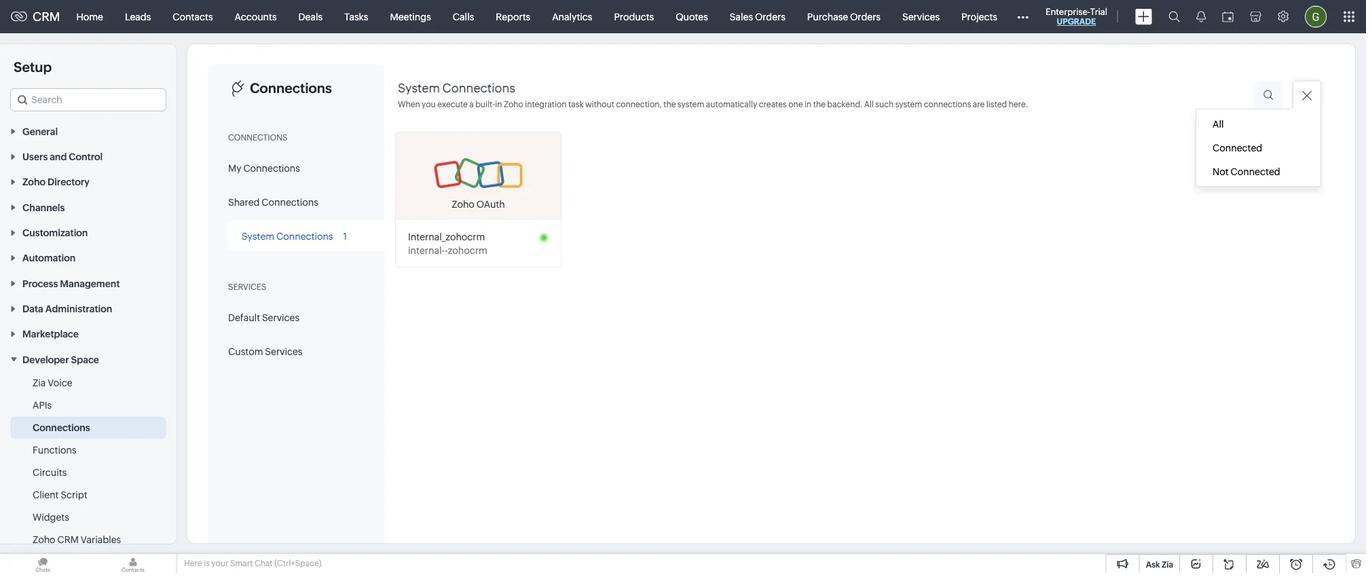 Task type: vqa. For each thing, say whether or not it's contained in the screenshot.
The Zoho Crm Variables
yes



Task type: locate. For each thing, give the bounding box(es) containing it.
0 horizontal spatial system
[[678, 100, 705, 109]]

listed
[[987, 100, 1007, 109]]

services link
[[892, 0, 951, 33]]

0 vertical spatial zoho
[[504, 100, 523, 109]]

1 horizontal spatial zoho
[[452, 199, 475, 210]]

all
[[864, 100, 874, 109], [1213, 119, 1224, 129]]

0 vertical spatial all
[[864, 100, 874, 109]]

all left such
[[864, 100, 874, 109]]

backend.
[[828, 100, 863, 109]]

services left projects link
[[903, 11, 940, 22]]

0 horizontal spatial zoho
[[33, 534, 55, 545]]

1 vertical spatial system
[[242, 231, 274, 241]]

crm left home
[[33, 10, 60, 24]]

2 orders from the left
[[850, 11, 881, 22]]

the right one
[[813, 100, 826, 109]]

services
[[903, 11, 940, 22], [228, 282, 266, 291], [262, 312, 300, 323], [265, 346, 303, 357]]

system up you on the top left of the page
[[398, 81, 440, 95]]

oauth
[[477, 199, 505, 210]]

the right connection,
[[664, 100, 676, 109]]

2 horizontal spatial zoho
[[504, 100, 523, 109]]

in right one
[[805, 100, 812, 109]]

enterprise-
[[1046, 6, 1091, 17]]

1 system from the left
[[678, 100, 705, 109]]

zoho inside developer space region
[[33, 534, 55, 545]]

connected up not connected
[[1213, 142, 1263, 153]]

accounts
[[235, 11, 277, 22]]

crm down the widgets
[[57, 534, 79, 545]]

meetings
[[390, 11, 431, 22]]

crm
[[33, 10, 60, 24], [57, 534, 79, 545]]

all up not
[[1213, 119, 1224, 129]]

0 horizontal spatial all
[[864, 100, 874, 109]]

0 vertical spatial zia
[[33, 377, 46, 388]]

zoho
[[504, 100, 523, 109], [452, 199, 475, 210], [33, 534, 55, 545]]

built-
[[476, 100, 495, 109]]

zoho down widgets link
[[33, 534, 55, 545]]

shared connections
[[228, 197, 318, 207]]

0 vertical spatial connected
[[1213, 142, 1263, 153]]

projects
[[962, 11, 998, 22]]

zoho for zoho crm variables
[[33, 534, 55, 545]]

zoho oauth
[[452, 199, 505, 210]]

connected
[[1213, 142, 1263, 153], [1231, 166, 1281, 177]]

integration
[[525, 100, 567, 109]]

1 horizontal spatial all
[[1213, 119, 1224, 129]]

in right a
[[495, 100, 502, 109]]

2 vertical spatial zoho
[[33, 534, 55, 545]]

purchase
[[807, 11, 848, 22]]

widgets link
[[33, 510, 69, 524]]

functions
[[33, 444, 76, 455]]

home
[[76, 11, 103, 22]]

connections
[[250, 80, 332, 96], [443, 81, 515, 95], [228, 133, 288, 142], [243, 163, 300, 174], [262, 197, 318, 207], [276, 231, 333, 241], [33, 422, 90, 433]]

zia right ask
[[1162, 560, 1174, 569]]

circuits link
[[33, 465, 67, 479]]

0 horizontal spatial zia
[[33, 377, 46, 388]]

contacts link
[[162, 0, 224, 33]]

1 horizontal spatial orders
[[850, 11, 881, 22]]

2 system from the left
[[896, 100, 923, 109]]

accounts link
[[224, 0, 288, 33]]

all inside system connections when you execute a built-in zoho integration task without connection, the system automatically creates one in the backend. all such system connections are listed here.
[[864, 100, 874, 109]]

products
[[614, 11, 654, 22]]

system inside system connections when you execute a built-in zoho integration task without connection, the system automatically creates one in the backend. all such system connections are listed here.
[[398, 81, 440, 95]]

connections
[[924, 100, 971, 109]]

chat
[[255, 559, 273, 568]]

products link
[[603, 0, 665, 33]]

system left automatically at the right of page
[[678, 100, 705, 109]]

1 horizontal spatial system
[[896, 100, 923, 109]]

signals element
[[1189, 0, 1214, 33]]

system connections
[[242, 231, 333, 241]]

1 horizontal spatial in
[[805, 100, 812, 109]]

chats image
[[0, 554, 86, 573]]

zia
[[33, 377, 46, 388], [1162, 560, 1174, 569]]

zia left the voice at the bottom of the page
[[33, 377, 46, 388]]

orders right sales
[[755, 11, 786, 22]]

system down shared
[[242, 231, 274, 241]]

search image
[[1169, 11, 1180, 22]]

script
[[61, 489, 87, 500]]

0 horizontal spatial in
[[495, 100, 502, 109]]

functions link
[[33, 443, 76, 457]]

crm link
[[11, 10, 60, 24]]

analytics link
[[541, 0, 603, 33]]

automatically
[[706, 100, 757, 109]]

system
[[398, 81, 440, 95], [242, 231, 274, 241]]

the
[[664, 100, 676, 109], [813, 100, 826, 109]]

zoho right built-
[[504, 100, 523, 109]]

orders right purchase
[[850, 11, 881, 22]]

None field
[[10, 88, 166, 111]]

0 vertical spatial system
[[398, 81, 440, 95]]

client script link
[[33, 488, 87, 501]]

1 orders from the left
[[755, 11, 786, 22]]

variables
[[81, 534, 121, 545]]

your
[[211, 559, 229, 568]]

1 vertical spatial zoho
[[452, 199, 475, 210]]

0 horizontal spatial the
[[664, 100, 676, 109]]

zoho left 'oauth'
[[452, 199, 475, 210]]

here.
[[1009, 100, 1028, 109]]

connected right not
[[1231, 166, 1281, 177]]

connections link
[[33, 421, 90, 434]]

leads
[[125, 11, 151, 22]]

zoho inside system connections when you execute a built-in zoho integration task without connection, the system automatically creates one in the backend. all such system connections are listed here.
[[504, 100, 523, 109]]

purchase orders
[[807, 11, 881, 22]]

shared
[[228, 197, 260, 207]]

1 vertical spatial crm
[[57, 534, 79, 545]]

circuits
[[33, 467, 67, 478]]

developer space button
[[0, 346, 177, 372]]

ask
[[1146, 560, 1160, 569]]

system
[[678, 100, 705, 109], [896, 100, 923, 109]]

create menu image
[[1136, 8, 1153, 25]]

here is your smart chat (ctrl+space)
[[184, 559, 322, 568]]

1 vertical spatial zia
[[1162, 560, 1174, 569]]

2 the from the left
[[813, 100, 826, 109]]

1 horizontal spatial system
[[398, 81, 440, 95]]

1 horizontal spatial the
[[813, 100, 826, 109]]

system right such
[[896, 100, 923, 109]]

home link
[[66, 0, 114, 33]]

0 horizontal spatial orders
[[755, 11, 786, 22]]

connection,
[[616, 100, 662, 109]]

leads link
[[114, 0, 162, 33]]

0 horizontal spatial system
[[242, 231, 274, 241]]

custom services
[[228, 346, 303, 357]]

Other Modules field
[[1009, 6, 1038, 28]]



Task type: describe. For each thing, give the bounding box(es) containing it.
reports link
[[485, 0, 541, 33]]

task
[[569, 100, 584, 109]]

apis link
[[33, 398, 52, 412]]

contacts image
[[90, 554, 176, 573]]

profile element
[[1297, 0, 1335, 33]]

contacts
[[173, 11, 213, 22]]

one
[[789, 100, 803, 109]]

quotes
[[676, 11, 708, 22]]

meetings link
[[379, 0, 442, 33]]

zia inside developer space region
[[33, 377, 46, 388]]

smart
[[230, 559, 253, 568]]

client script
[[33, 489, 87, 500]]

signals image
[[1197, 11, 1206, 22]]

crm inside developer space region
[[57, 534, 79, 545]]

upgrade
[[1057, 17, 1096, 26]]

deals
[[299, 11, 323, 22]]

trial
[[1091, 6, 1108, 17]]

internal_zohocrm
[[408, 231, 485, 242]]

internal_zohocrm internal--zohocrm
[[408, 231, 488, 256]]

system for system connections when you execute a built-in zoho integration task without connection, the system automatically creates one in the backend. all such system connections are listed here.
[[398, 81, 440, 95]]

sales orders link
[[719, 0, 797, 33]]

developer space region
[[0, 372, 177, 573]]

1
[[343, 231, 347, 241]]

enterprise-trial upgrade
[[1046, 6, 1108, 26]]

client
[[33, 489, 59, 500]]

zoho for zoho oauth
[[452, 199, 475, 210]]

is
[[204, 559, 210, 568]]

calls
[[453, 11, 474, 22]]

services right custom
[[265, 346, 303, 357]]

(ctrl+space)
[[274, 559, 322, 568]]

creates
[[759, 100, 787, 109]]

apis
[[33, 400, 52, 410]]

system connections when you execute a built-in zoho integration task without connection, the system automatically creates one in the backend. all such system connections are listed here.
[[398, 81, 1028, 109]]

system for system connections
[[242, 231, 274, 241]]

orders for purchase orders
[[850, 11, 881, 22]]

widgets
[[33, 512, 69, 523]]

1 vertical spatial all
[[1213, 119, 1224, 129]]

2 in from the left
[[805, 100, 812, 109]]

developer
[[22, 354, 69, 365]]

execute
[[438, 100, 468, 109]]

analytics
[[552, 11, 593, 22]]

space
[[71, 354, 99, 365]]

reports
[[496, 11, 531, 22]]

calls link
[[442, 0, 485, 33]]

here
[[184, 559, 202, 568]]

zoho crm variables
[[33, 534, 121, 545]]

you
[[422, 100, 436, 109]]

quotes link
[[665, 0, 719, 33]]

such
[[876, 100, 894, 109]]

services up default
[[228, 282, 266, 291]]

1 the from the left
[[664, 100, 676, 109]]

setup
[[14, 59, 52, 75]]

create menu element
[[1127, 0, 1161, 33]]

profile image
[[1305, 6, 1327, 28]]

projects link
[[951, 0, 1009, 33]]

default services
[[228, 312, 300, 323]]

my connections
[[228, 163, 300, 174]]

1 vertical spatial connected
[[1231, 166, 1281, 177]]

zoho crm variables link
[[33, 533, 121, 546]]

sales
[[730, 11, 753, 22]]

1 horizontal spatial zia
[[1162, 560, 1174, 569]]

a
[[469, 100, 474, 109]]

services right default
[[262, 312, 300, 323]]

connections inside developer space region
[[33, 422, 90, 433]]

sales orders
[[730, 11, 786, 22]]

ask zia
[[1146, 560, 1174, 569]]

tasks
[[344, 11, 368, 22]]

deals link
[[288, 0, 334, 33]]

calendar image
[[1223, 11, 1234, 22]]

0 vertical spatial crm
[[33, 10, 60, 24]]

my
[[228, 163, 241, 174]]

when
[[398, 100, 420, 109]]

voice
[[48, 377, 72, 388]]

zohocrm
[[448, 245, 488, 256]]

zia voice
[[33, 377, 72, 388]]

-
[[445, 245, 448, 256]]

not
[[1213, 166, 1229, 177]]

search element
[[1161, 0, 1189, 33]]

connections inside system connections when you execute a built-in zoho integration task without connection, the system automatically creates one in the backend. all such system connections are listed here.
[[443, 81, 515, 95]]

not connected
[[1213, 166, 1281, 177]]

purchase orders link
[[797, 0, 892, 33]]

default
[[228, 312, 260, 323]]

developer space
[[22, 354, 99, 365]]

internal-
[[408, 245, 445, 256]]

tasks link
[[334, 0, 379, 33]]

without
[[586, 100, 615, 109]]

are
[[973, 100, 985, 109]]

custom
[[228, 346, 263, 357]]

1 in from the left
[[495, 100, 502, 109]]

orders for sales orders
[[755, 11, 786, 22]]



